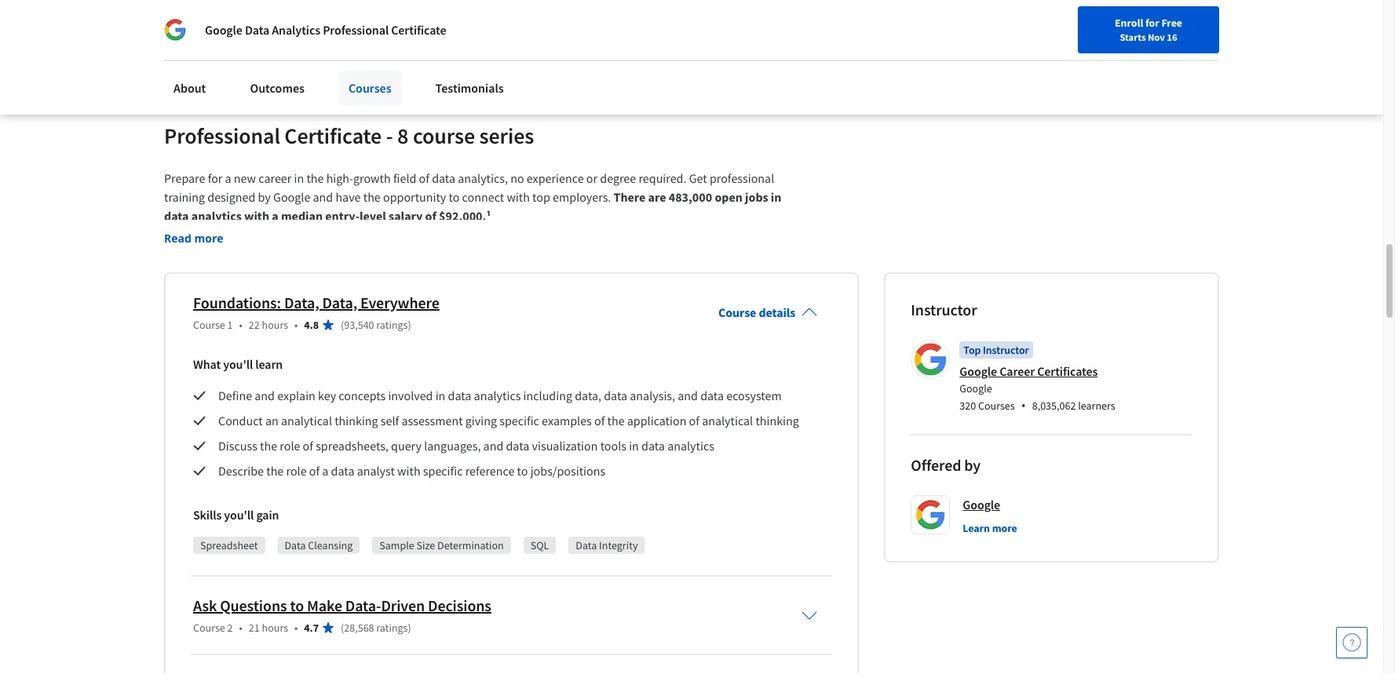 Task type: locate. For each thing, give the bounding box(es) containing it.
media
[[283, 24, 316, 40]]

1 vertical spatial more
[[992, 521, 1017, 535]]

2 horizontal spatial with
[[507, 189, 530, 205]]

course left 2
[[193, 621, 225, 635]]

0 vertical spatial to
[[449, 189, 460, 205]]

of right "field"
[[419, 170, 429, 186]]

google up the learn
[[963, 497, 1000, 513]]

specific
[[500, 413, 539, 429], [423, 463, 463, 479]]

0 horizontal spatial with
[[244, 208, 269, 224]]

data left integrity
[[576, 539, 597, 553]]

course left details
[[718, 305, 756, 320]]

1 ) from the top
[[408, 318, 411, 332]]

• left 4.8
[[295, 318, 298, 332]]

2 horizontal spatial a
[[322, 463, 329, 479]]

analytics down designed
[[191, 208, 242, 224]]

specific down define and explain key concepts involved in data analytics including data, data analysis, and data ecosystem
[[500, 413, 539, 429]]

1 horizontal spatial specific
[[500, 413, 539, 429]]

describe
[[218, 463, 264, 479]]

data right it
[[245, 22, 269, 38]]

483,000
[[669, 189, 712, 205]]

visualization
[[532, 438, 598, 454]]

required.
[[639, 170, 687, 186]]

analytics down application in the bottom of the page
[[668, 438, 714, 454]]

) down the everywhere
[[408, 318, 411, 332]]

to up $92,000.¹
[[449, 189, 460, 205]]

0 horizontal spatial to
[[290, 596, 304, 616]]

a inside prepare for a new career in the high-growth field of data analytics, no experience or degree required. get professional training designed by google and have the opportunity to connect with top employers.
[[225, 170, 231, 186]]

with down designed
[[244, 208, 269, 224]]

in
[[341, 24, 351, 40], [294, 170, 304, 186], [771, 189, 782, 205], [436, 388, 446, 404], [629, 438, 639, 454]]

of right application in the bottom of the page
[[689, 413, 700, 429]]

thinking up spreadsheets,
[[335, 413, 378, 429]]

0 vertical spatial a
[[225, 170, 231, 186]]

role down explain
[[280, 438, 300, 454]]

1 horizontal spatial with
[[397, 463, 421, 479]]

what
[[193, 356, 221, 372]]

conduct
[[218, 413, 263, 429]]

professional right media
[[323, 22, 389, 38]]

0 vertical spatial by
[[258, 189, 271, 205]]

courses up -
[[349, 80, 392, 96]]

• left 8,035,062
[[1021, 397, 1026, 415]]

of down spreadsheets,
[[309, 463, 320, 479]]

0 horizontal spatial courses
[[349, 80, 392, 96]]

2 hours from the top
[[262, 621, 288, 635]]

(
[[341, 318, 344, 332], [341, 621, 344, 635]]

for inside enroll for free starts nov 16
[[1146, 16, 1160, 30]]

sample size determination
[[380, 539, 504, 553]]

in right 'jobs'
[[771, 189, 782, 205]]

data, up 4.8
[[284, 293, 319, 312]]

8,035,062
[[1032, 399, 1076, 413]]

outcomes
[[250, 80, 305, 96]]

instructor up 'career'
[[983, 343, 1029, 357]]

2 horizontal spatial data
[[576, 539, 597, 553]]

0 vertical spatial certificate
[[391, 22, 446, 38]]

0 horizontal spatial for
[[208, 170, 223, 186]]

0 horizontal spatial certificate
[[285, 122, 382, 150]]

the up tools
[[607, 413, 625, 429]]

with down no
[[507, 189, 530, 205]]

define and explain key concepts involved in data analytics including data, data analysis, and data ecosystem
[[218, 388, 782, 404]]

with down query
[[397, 463, 421, 479]]

more for learn more
[[992, 521, 1017, 535]]

courses right "320"
[[978, 399, 1015, 413]]

series
[[479, 122, 534, 150]]

more right read
[[194, 231, 223, 246]]

google
[[205, 22, 242, 38], [273, 189, 310, 205], [960, 363, 997, 379], [960, 382, 992, 396], [963, 497, 1000, 513]]

level
[[360, 208, 386, 224]]

you'll left gain
[[224, 507, 254, 523]]

jobs/positions
[[531, 463, 605, 479]]

offered
[[911, 455, 961, 475]]

certificates
[[1037, 363, 1098, 379]]

discuss
[[218, 438, 257, 454]]

0 vertical spatial for
[[1146, 16, 1160, 30]]

social
[[250, 24, 280, 40]]

new
[[234, 170, 256, 186]]

skills you'll gain
[[193, 507, 279, 523]]

jobs
[[745, 189, 768, 205]]

( right 4.8
[[341, 318, 344, 332]]

1 vertical spatial professional
[[164, 122, 280, 150]]

2
[[227, 621, 233, 635]]

high-
[[326, 170, 353, 186]]

coursera career certificate image
[[923, 0, 1184, 87]]

0 vertical spatial hours
[[262, 318, 288, 332]]

english
[[1082, 18, 1121, 33]]

by down career
[[258, 189, 271, 205]]

2 data, from the left
[[322, 293, 357, 312]]

skills
[[193, 507, 222, 523]]

hours right 22
[[262, 318, 288, 332]]

data up "giving"
[[448, 388, 471, 404]]

top instructor google career certificates google 320 courses • 8,035,062 learners
[[960, 343, 1116, 415]]

for
[[1146, 16, 1160, 30], [208, 170, 223, 186]]

course left 1
[[193, 318, 225, 332]]

for inside prepare for a new career in the high-growth field of data analytics, no experience or degree required. get professional training designed by google and have the opportunity to connect with top employers.
[[208, 170, 223, 186]]

0 vertical spatial specific
[[500, 413, 539, 429]]

certificate left the review at the left of page
[[391, 22, 446, 38]]

1 vertical spatial instructor
[[983, 343, 1029, 357]]

1 vertical spatial you'll
[[224, 507, 254, 523]]

28,568
[[344, 621, 374, 635]]

0 horizontal spatial specific
[[423, 463, 463, 479]]

by right offered
[[964, 455, 981, 475]]

0 horizontal spatial by
[[258, 189, 271, 205]]

languages,
[[424, 438, 481, 454]]

define
[[218, 388, 252, 404]]

1 vertical spatial courses
[[978, 399, 1015, 413]]

and inside prepare for a new career in the high-growth field of data analytics, no experience or degree required. get professional training designed by google and have the opportunity to connect with top employers.
[[313, 189, 333, 205]]

in right tools
[[629, 438, 639, 454]]

have
[[336, 189, 361, 205]]

1 vertical spatial a
[[272, 208, 279, 224]]

google up median
[[273, 189, 310, 205]]

0 horizontal spatial instructor
[[911, 300, 977, 320]]

data up opportunity
[[432, 170, 455, 186]]

0 vertical spatial professional
[[323, 22, 389, 38]]

data inside there are 483,000 open jobs in data analytics with a median entry-level salary of $92,000.¹
[[164, 208, 189, 224]]

learn more button
[[963, 521, 1017, 536]]

1 vertical spatial (
[[341, 621, 344, 635]]

0 vertical spatial role
[[280, 438, 300, 454]]

a left median
[[272, 208, 279, 224]]

you'll left 'learn'
[[223, 356, 253, 372]]

review
[[450, 24, 485, 40]]

1 vertical spatial with
[[244, 208, 269, 224]]

( 93,540 ratings )
[[341, 318, 411, 332]]

for for prepare
[[208, 170, 223, 186]]

1 ( from the top
[[341, 318, 344, 332]]

( for everywhere
[[341, 318, 344, 332]]

professional up the new
[[164, 122, 280, 150]]

thinking down ecosystem
[[756, 413, 799, 429]]

are
[[648, 189, 666, 205]]

top
[[532, 189, 550, 205]]

to inside prepare for a new career in the high-growth field of data analytics, no experience or degree required. get professional training designed by google and have the opportunity to connect with top employers.
[[449, 189, 460, 205]]

1 horizontal spatial certificate
[[391, 22, 446, 38]]

1 hours from the top
[[262, 318, 288, 332]]

a left the new
[[225, 170, 231, 186]]

with
[[507, 189, 530, 205], [244, 208, 269, 224], [397, 463, 421, 479]]

1 vertical spatial analytics
[[474, 388, 521, 404]]

1 vertical spatial hours
[[262, 621, 288, 635]]

field
[[393, 170, 416, 186]]

0 horizontal spatial thinking
[[335, 413, 378, 429]]

to
[[449, 189, 460, 205], [517, 463, 528, 479], [290, 596, 304, 616]]

0 horizontal spatial more
[[194, 231, 223, 246]]

1 vertical spatial ratings
[[376, 621, 408, 635]]

of
[[419, 170, 429, 186], [425, 208, 436, 224], [594, 413, 605, 429], [689, 413, 700, 429], [303, 438, 313, 454], [309, 463, 320, 479]]

certificate
[[391, 22, 446, 38], [285, 122, 382, 150]]

and up 'an'
[[255, 388, 275, 404]]

to left make
[[290, 596, 304, 616]]

2 ratings from the top
[[376, 621, 408, 635]]

0 vertical spatial more
[[194, 231, 223, 246]]

1 horizontal spatial analytical
[[702, 413, 753, 429]]

course
[[718, 305, 756, 320], [193, 318, 225, 332], [193, 621, 225, 635]]

instructor up top
[[911, 300, 977, 320]]

) down driven
[[408, 621, 411, 635]]

2 ( from the top
[[341, 621, 344, 635]]

share it on social media and in your performance review
[[191, 24, 485, 40]]

None search field
[[224, 10, 601, 41]]

google up "320"
[[960, 382, 992, 396]]

2 thinking from the left
[[756, 413, 799, 429]]

of left spreadsheets,
[[303, 438, 313, 454]]

hours for data,
[[262, 318, 288, 332]]

including
[[523, 388, 572, 404]]

more inside read more button
[[194, 231, 223, 246]]

of down data,
[[594, 413, 605, 429]]

course details button
[[706, 283, 830, 342]]

data inside prepare for a new career in the high-growth field of data analytics, no experience or degree required. get professional training designed by google and have the opportunity to connect with top employers.
[[432, 170, 455, 186]]

courses
[[349, 80, 392, 96], [978, 399, 1015, 413]]

for up the nov
[[1146, 16, 1160, 30]]

1 horizontal spatial more
[[992, 521, 1017, 535]]

2 horizontal spatial analytics
[[668, 438, 714, 454]]

1 vertical spatial for
[[208, 170, 223, 186]]

1 horizontal spatial data
[[285, 539, 306, 553]]

testimonials
[[435, 80, 504, 96]]

and right media
[[318, 24, 338, 40]]

to right reference
[[517, 463, 528, 479]]

and left have
[[313, 189, 333, 205]]

sql
[[531, 539, 549, 553]]

analytics
[[272, 22, 320, 38]]

google image
[[164, 19, 186, 41]]

data for data integrity
[[576, 539, 597, 553]]

a down spreadsheets,
[[322, 463, 329, 479]]

1 horizontal spatial instructor
[[983, 343, 1029, 357]]

of down opportunity
[[425, 208, 436, 224]]

1 horizontal spatial to
[[449, 189, 460, 205]]

hours right "21"
[[262, 621, 288, 635]]

and right analysis, at the left bottom of the page
[[678, 388, 698, 404]]

1 horizontal spatial for
[[1146, 16, 1160, 30]]

ratings down driven
[[376, 621, 408, 635]]

0 vertical spatial analytics
[[191, 208, 242, 224]]

0 horizontal spatial data
[[245, 22, 269, 38]]

0 horizontal spatial data,
[[284, 293, 319, 312]]

in left the your
[[341, 24, 351, 40]]

by
[[258, 189, 271, 205], [964, 455, 981, 475]]

0 vertical spatial (
[[341, 318, 344, 332]]

0 horizontal spatial analytical
[[281, 413, 332, 429]]

1 horizontal spatial by
[[964, 455, 981, 475]]

specific down languages,
[[423, 463, 463, 479]]

hours
[[262, 318, 288, 332], [262, 621, 288, 635]]

more right the learn
[[992, 521, 1017, 535]]

a inside there are 483,000 open jobs in data analytics with a median entry-level salary of $92,000.¹
[[272, 208, 279, 224]]

( for make
[[341, 621, 344, 635]]

1 vertical spatial )
[[408, 621, 411, 635]]

analyst
[[357, 463, 395, 479]]

course inside dropdown button
[[718, 305, 756, 320]]

0 vertical spatial courses
[[349, 80, 392, 96]]

involved
[[388, 388, 433, 404]]

2 horizontal spatial to
[[517, 463, 528, 479]]

0 vertical spatial )
[[408, 318, 411, 332]]

1 vertical spatial role
[[286, 463, 307, 479]]

you'll
[[223, 356, 253, 372], [224, 507, 254, 523]]

thinking
[[335, 413, 378, 429], [756, 413, 799, 429]]

0 horizontal spatial analytics
[[191, 208, 242, 224]]

ask
[[193, 596, 217, 616]]

data down conduct an analytical thinking self assessment giving specific examples of the application of analytical thinking
[[506, 438, 530, 454]]

in up assessment
[[436, 388, 446, 404]]

data down training
[[164, 208, 189, 224]]

the down 'an'
[[260, 438, 277, 454]]

instructor inside the top instructor google career certificates google 320 courses • 8,035,062 learners
[[983, 343, 1029, 357]]

role right describe
[[286, 463, 307, 479]]

a
[[225, 170, 231, 186], [272, 208, 279, 224], [322, 463, 329, 479]]

( 28,568 ratings )
[[341, 621, 411, 635]]

professional
[[323, 22, 389, 38], [164, 122, 280, 150]]

0 vertical spatial ratings
[[376, 318, 408, 332]]

open
[[715, 189, 743, 205]]

more inside learn more button
[[992, 521, 1017, 535]]

2 vertical spatial a
[[322, 463, 329, 479]]

or
[[586, 170, 598, 186]]

1 ratings from the top
[[376, 318, 408, 332]]

2 ) from the top
[[408, 621, 411, 635]]

experience
[[527, 170, 584, 186]]

data left cleansing
[[285, 539, 306, 553]]

1 horizontal spatial data,
[[322, 293, 357, 312]]

1 horizontal spatial courses
[[978, 399, 1015, 413]]

course 2 • 21 hours •
[[193, 621, 298, 635]]

( down ask questions to make data-driven decisions link
[[341, 621, 344, 635]]

starts
[[1120, 31, 1146, 43]]

analytical down ecosystem
[[702, 413, 753, 429]]

analytical down explain
[[281, 413, 332, 429]]

0 horizontal spatial a
[[225, 170, 231, 186]]

certificate up high-
[[285, 122, 382, 150]]

analytics up conduct an analytical thinking self assessment giving specific examples of the application of analytical thinking
[[474, 388, 521, 404]]

cleansing
[[308, 539, 353, 553]]

decisions
[[428, 596, 491, 616]]

1 vertical spatial specific
[[423, 463, 463, 479]]

1 horizontal spatial thinking
[[756, 413, 799, 429]]

0 vertical spatial with
[[507, 189, 530, 205]]

describe the role of a data analyst with specific reference to jobs/positions
[[218, 463, 605, 479]]

offered by
[[911, 455, 981, 475]]

english button
[[1054, 0, 1149, 51]]

)
[[408, 318, 411, 332], [408, 621, 411, 635]]

google left social
[[205, 22, 242, 38]]

data, up 93,540
[[322, 293, 357, 312]]

in right career
[[294, 170, 304, 186]]

discuss the role of spreadsheets, query languages, and data visualization tools in data analytics
[[218, 438, 714, 454]]

opportunity
[[383, 189, 446, 205]]

1 horizontal spatial a
[[272, 208, 279, 224]]

data left ecosystem
[[701, 388, 724, 404]]

0 vertical spatial you'll
[[223, 356, 253, 372]]

ratings down the everywhere
[[376, 318, 408, 332]]

for up designed
[[208, 170, 223, 186]]



Task type: vqa. For each thing, say whether or not it's contained in the screenshot.
the US
no



Task type: describe. For each thing, give the bounding box(es) containing it.
1 analytical from the left
[[281, 413, 332, 429]]

0 horizontal spatial professional
[[164, 122, 280, 150]]

about link
[[164, 71, 215, 105]]

analytics,
[[458, 170, 508, 186]]

enroll
[[1115, 16, 1144, 30]]

1 horizontal spatial analytics
[[474, 388, 521, 404]]

course for ask questions to make data-driven decisions
[[193, 621, 225, 635]]

$92,000.¹
[[439, 208, 491, 224]]

4.8
[[304, 318, 319, 332]]

data-
[[345, 596, 381, 616]]

google link
[[963, 495, 1000, 514]]

you'll for learn
[[223, 356, 253, 372]]

8
[[397, 122, 409, 150]]

there
[[614, 189, 646, 205]]

data right data,
[[604, 388, 627, 404]]

testimonials link
[[426, 71, 513, 105]]

data cleansing
[[285, 539, 353, 553]]

data,
[[575, 388, 602, 404]]

• right 2
[[239, 621, 243, 635]]

reference
[[465, 463, 515, 479]]

course for foundations: data, data, everywhere
[[193, 318, 225, 332]]

ask questions to make data-driven decisions
[[193, 596, 491, 616]]

with inside there are 483,000 open jobs in data analytics with a median entry-level salary of $92,000.¹
[[244, 208, 269, 224]]

1 horizontal spatial professional
[[323, 22, 389, 38]]

growth
[[353, 170, 391, 186]]

1 vertical spatial certificate
[[285, 122, 382, 150]]

) for make
[[408, 621, 411, 635]]

self
[[381, 413, 399, 429]]

help center image
[[1343, 634, 1362, 653]]

share
[[191, 24, 221, 40]]

examples
[[542, 413, 592, 429]]

ratings for make
[[376, 621, 408, 635]]

the left high-
[[307, 170, 324, 186]]

21
[[249, 621, 260, 635]]

2 analytical from the left
[[702, 413, 753, 429]]

• right 1
[[239, 318, 243, 332]]

the down 'growth'
[[363, 189, 381, 205]]

foundations:
[[193, 293, 281, 312]]

• inside the top instructor google career certificates google 320 courses • 8,035,062 learners
[[1021, 397, 1026, 415]]

sample
[[380, 539, 414, 553]]

professional
[[710, 170, 774, 186]]

more for read more
[[194, 231, 223, 246]]

• left 4.7
[[295, 621, 298, 635]]

courses inside the top instructor google career certificates google 320 courses • 8,035,062 learners
[[978, 399, 1015, 413]]

driven
[[381, 596, 425, 616]]

read more
[[164, 231, 223, 246]]

nov
[[1148, 31, 1165, 43]]

google inside prepare for a new career in the high-growth field of data analytics, no experience or degree required. get professional training designed by google and have the opportunity to connect with top employers.
[[273, 189, 310, 205]]

learners
[[1078, 399, 1116, 413]]

google career certificates image
[[913, 342, 948, 377]]

data down application in the bottom of the page
[[642, 438, 665, 454]]

data down spreadsheets,
[[331, 463, 354, 479]]

2 vertical spatial to
[[290, 596, 304, 616]]

data for data cleansing
[[285, 539, 306, 553]]

performance
[[380, 24, 447, 40]]

application
[[627, 413, 687, 429]]

4.7
[[304, 621, 319, 635]]

in inside prepare for a new career in the high-growth field of data analytics, no experience or degree required. get professional training designed by google and have the opportunity to connect with top employers.
[[294, 170, 304, 186]]

everywhere
[[360, 293, 440, 312]]

learn
[[963, 521, 990, 535]]

spreadsheets,
[[316, 438, 389, 454]]

professional certificate - 8 course series
[[164, 122, 534, 150]]

courses link
[[339, 71, 401, 105]]

google down top
[[960, 363, 997, 379]]

key
[[318, 388, 336, 404]]

course details
[[718, 305, 796, 320]]

foundations: data, data, everywhere link
[[193, 293, 440, 312]]

) for everywhere
[[408, 318, 411, 332]]

and up reference
[[483, 438, 504, 454]]

93,540
[[344, 318, 374, 332]]

training
[[164, 189, 205, 205]]

in inside there are 483,000 open jobs in data analytics with a median entry-level salary of $92,000.¹
[[771, 189, 782, 205]]

career
[[259, 170, 292, 186]]

320
[[960, 399, 976, 413]]

ecosystem
[[726, 388, 782, 404]]

by inside prepare for a new career in the high-growth field of data analytics, no experience or degree required. get professional training designed by google and have the opportunity to connect with top employers.
[[258, 189, 271, 205]]

tools
[[600, 438, 627, 454]]

questions
[[220, 596, 287, 616]]

2 vertical spatial analytics
[[668, 438, 714, 454]]

enroll for free starts nov 16
[[1115, 16, 1183, 43]]

concepts
[[339, 388, 386, 404]]

2 vertical spatial with
[[397, 463, 421, 479]]

role for spreadsheets,
[[280, 438, 300, 454]]

learn more
[[963, 521, 1017, 535]]

1 data, from the left
[[284, 293, 319, 312]]

conduct an analytical thinking self assessment giving specific examples of the application of analytical thinking
[[218, 413, 799, 429]]

google career certificates link
[[960, 363, 1098, 379]]

analytics inside there are 483,000 open jobs in data analytics with a median entry-level salary of $92,000.¹
[[191, 208, 242, 224]]

entry-
[[325, 208, 360, 224]]

analysis,
[[630, 388, 675, 404]]

prepare
[[164, 170, 205, 186]]

with inside prepare for a new career in the high-growth field of data analytics, no experience or degree required. get professional training designed by google and have the opportunity to connect with top employers.
[[507, 189, 530, 205]]

get
[[689, 170, 707, 186]]

you'll for gain
[[224, 507, 254, 523]]

1 vertical spatial by
[[964, 455, 981, 475]]

there are 483,000 open jobs in data analytics with a median entry-level salary of $92,000.¹
[[164, 189, 784, 224]]

22
[[249, 318, 260, 332]]

size
[[417, 539, 435, 553]]

connect
[[462, 189, 504, 205]]

what you'll learn
[[193, 356, 283, 372]]

1 thinking from the left
[[335, 413, 378, 429]]

ratings for everywhere
[[376, 318, 408, 332]]

hours for questions
[[262, 621, 288, 635]]

an
[[265, 413, 279, 429]]

free
[[1162, 16, 1183, 30]]

learn
[[255, 356, 283, 372]]

data integrity
[[576, 539, 638, 553]]

top
[[964, 343, 981, 357]]

for for enroll
[[1146, 16, 1160, 30]]

make
[[307, 596, 342, 616]]

1
[[227, 318, 233, 332]]

show notifications image
[[1172, 20, 1190, 38]]

of inside prepare for a new career in the high-growth field of data analytics, no experience or degree required. get professional training designed by google and have the opportunity to connect with top employers.
[[419, 170, 429, 186]]

median
[[281, 208, 323, 224]]

assessment
[[402, 413, 463, 429]]

the right describe
[[266, 463, 284, 479]]

of inside there are 483,000 open jobs in data analytics with a median entry-level salary of $92,000.¹
[[425, 208, 436, 224]]

0 vertical spatial instructor
[[911, 300, 977, 320]]

1 vertical spatial to
[[517, 463, 528, 479]]

gain
[[256, 507, 279, 523]]

role for a
[[286, 463, 307, 479]]



